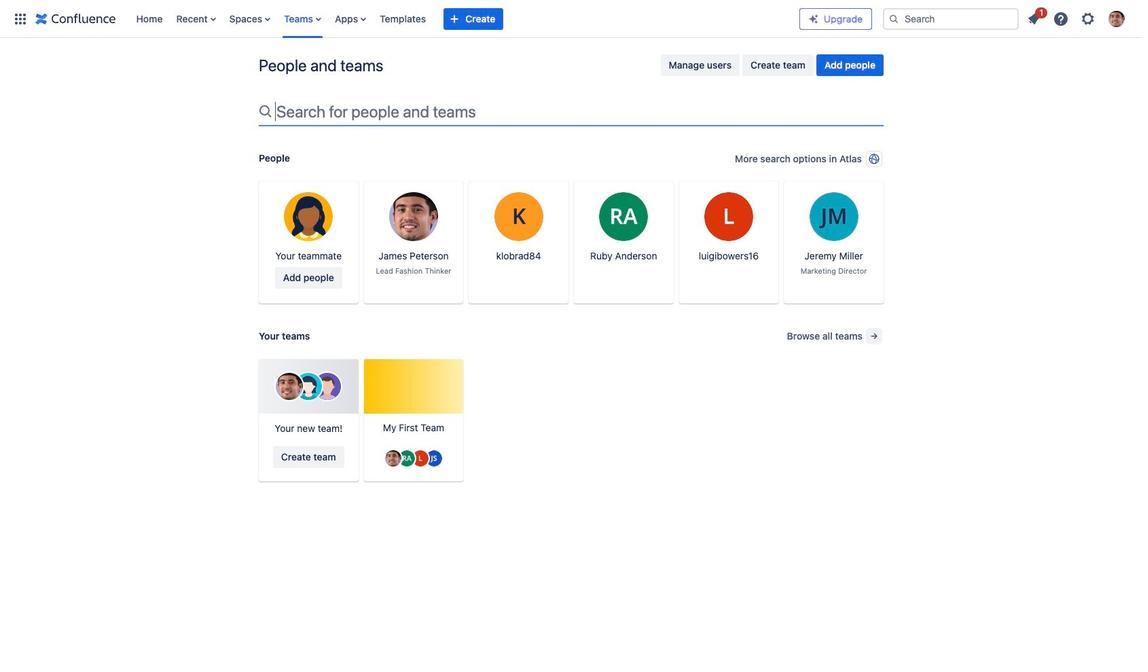 Task type: locate. For each thing, give the bounding box(es) containing it.
list item
[[1022, 5, 1048, 30]]

banner
[[0, 0, 1142, 38]]

search image
[[889, 13, 900, 24]]

None search field
[[883, 8, 1019, 30]]

1 horizontal spatial list
[[1022, 5, 1134, 31]]

atlas image
[[869, 154, 880, 164]]

0 horizontal spatial list
[[129, 0, 800, 38]]

group
[[661, 54, 884, 76]]

appswitcher icon image
[[12, 11, 29, 27]]

jacob simon image
[[426, 450, 442, 467]]

list
[[129, 0, 800, 38], [1022, 5, 1134, 31]]

confluence image
[[35, 11, 116, 27], [35, 11, 116, 27]]

avatar group element
[[384, 449, 444, 468]]



Task type: describe. For each thing, give the bounding box(es) containing it.
notification icon image
[[1026, 11, 1043, 27]]

Search field
[[883, 8, 1019, 30]]

settings icon image
[[1081, 11, 1097, 27]]

list for the appswitcher icon
[[129, 0, 800, 38]]

list for premium image
[[1022, 5, 1134, 31]]

your profile and preferences image
[[1109, 11, 1125, 27]]

global element
[[8, 0, 800, 38]]

arrowrighticon image
[[869, 331, 880, 342]]

premium image
[[809, 13, 820, 24]]

help icon image
[[1053, 11, 1070, 27]]



Task type: vqa. For each thing, say whether or not it's contained in the screenshot.
avatar group "ELEMENT"
yes



